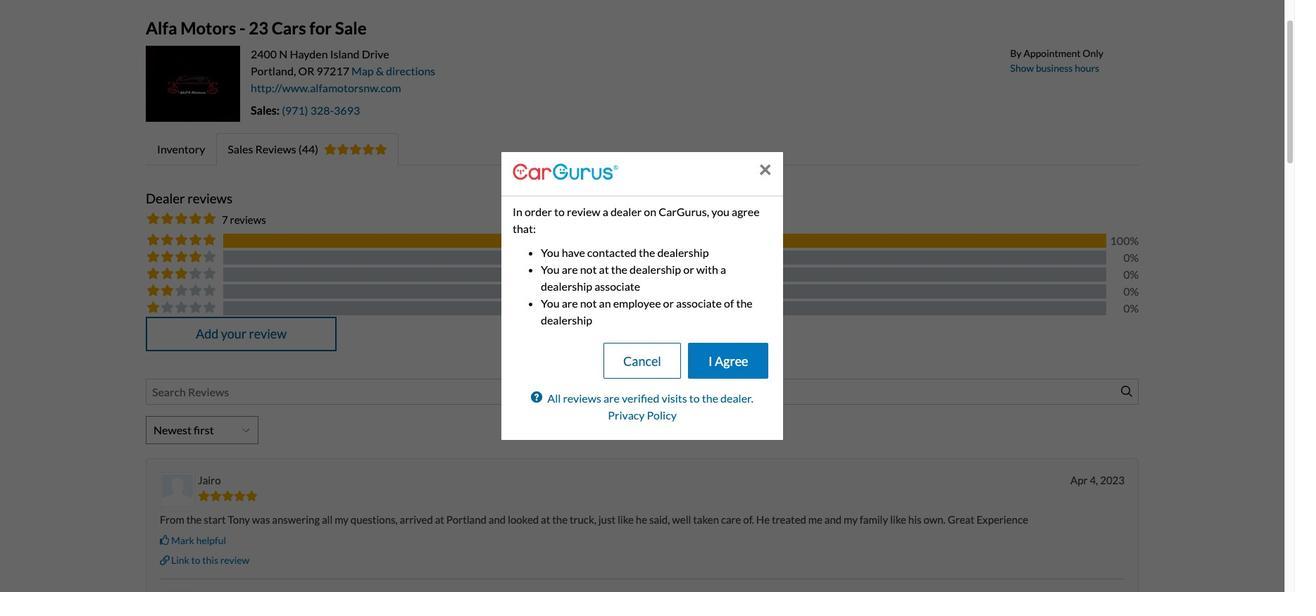 Task type: locate. For each thing, give the bounding box(es) containing it.
alfa motors logo image
[[146, 46, 240, 122]]

0 horizontal spatial to
[[191, 554, 200, 566]]

3693
[[334, 103, 360, 117]]

are
[[562, 263, 578, 276], [562, 297, 578, 310], [603, 392, 620, 405]]

thumbs up image
[[160, 536, 170, 545]]

1 horizontal spatial like
[[890, 513, 906, 526]]

not left an
[[580, 297, 597, 310]]

add
[[196, 326, 219, 341]]

2 and from the left
[[825, 513, 842, 526]]

0 horizontal spatial like
[[618, 513, 634, 526]]

start
[[204, 513, 226, 526]]

document
[[501, 152, 783, 440]]

1 horizontal spatial at
[[541, 513, 550, 526]]

in order to review a dealer on cargurus, you agree that:
[[513, 205, 759, 235]]

my right all
[[335, 513, 348, 526]]

2 vertical spatial to
[[191, 554, 200, 566]]

my left family
[[844, 513, 858, 526]]

1 vertical spatial associate
[[676, 297, 722, 310]]

associate
[[594, 280, 640, 293], [676, 297, 722, 310]]

all reviews are verified visits to the dealer. link
[[531, 392, 753, 405]]

to right order
[[554, 205, 565, 218]]

1 vertical spatial not
[[580, 297, 597, 310]]

reviews for all
[[563, 392, 601, 405]]

inventory
[[157, 142, 205, 155]]

1 vertical spatial a
[[720, 263, 726, 276]]

reviews up 7 on the top of page
[[187, 190, 232, 206]]

from the start tony was answering all my questions, arrived at portland and looked at the truck, just like he said, well taken care of. he treated me and my family like his own. great experience
[[160, 513, 1028, 526]]

sale
[[335, 18, 367, 38]]

2 horizontal spatial to
[[689, 392, 700, 405]]

0 vertical spatial to
[[554, 205, 565, 218]]

0 horizontal spatial and
[[489, 513, 506, 526]]

or left with
[[683, 263, 694, 276]]

reviews
[[255, 142, 296, 155]]

to left this
[[191, 554, 200, 566]]

review right this
[[220, 554, 249, 566]]

you
[[541, 246, 560, 259], [541, 263, 560, 276], [541, 297, 560, 310]]

at down contacted
[[599, 263, 609, 276]]

and
[[489, 513, 506, 526], [825, 513, 842, 526]]

a left dealer
[[603, 205, 608, 218]]

i agree link
[[708, 353, 748, 369]]

0 vertical spatial a
[[603, 205, 608, 218]]

and right me
[[825, 513, 842, 526]]

at right looked
[[541, 513, 550, 526]]

1 vertical spatial reviews
[[230, 214, 266, 226]]

add your review
[[196, 326, 287, 341]]

a
[[603, 205, 608, 218], [720, 263, 726, 276]]

1 horizontal spatial to
[[554, 205, 565, 218]]

0 horizontal spatial or
[[663, 297, 674, 310]]

4 0% from the top
[[1123, 301, 1139, 315]]

link to this review button
[[160, 554, 249, 568]]

star image
[[324, 143, 337, 155], [337, 143, 349, 155], [210, 491, 222, 501], [222, 491, 234, 501], [245, 491, 257, 501]]

associate left the of
[[676, 297, 722, 310]]

0 vertical spatial are
[[562, 263, 578, 276]]

http://www.alfamotorsnw.com link
[[251, 81, 401, 94]]

have
[[562, 246, 585, 259]]

not
[[580, 263, 597, 276], [580, 297, 597, 310]]

at right arrived
[[435, 513, 444, 526]]

review for to
[[567, 205, 600, 218]]

2 vertical spatial review
[[220, 554, 249, 566]]

1 horizontal spatial my
[[844, 513, 858, 526]]

0 horizontal spatial a
[[603, 205, 608, 218]]

alfa
[[146, 18, 177, 38]]

alfa motors - 23 cars for sale
[[146, 18, 367, 38]]

review up have
[[567, 205, 600, 218]]

1 my from the left
[[335, 513, 348, 526]]

business
[[1036, 62, 1073, 74]]

inventory tab
[[146, 133, 216, 165]]

are left an
[[562, 297, 578, 310]]

agree
[[732, 205, 759, 218]]

show business hours button
[[1010, 62, 1099, 74]]

or
[[683, 263, 694, 276], [663, 297, 674, 310]]

3 0% from the top
[[1123, 284, 1139, 298]]

show
[[1010, 62, 1034, 74]]

your
[[221, 326, 247, 341]]

he
[[636, 513, 647, 526]]

are down have
[[562, 263, 578, 276]]

(44)
[[298, 142, 318, 155]]

at inside you have contacted the dealership you are not at the dealership or with a dealership associate you are not an employee or associate of the dealership
[[599, 263, 609, 276]]

1 horizontal spatial associate
[[676, 297, 722, 310]]

visits
[[662, 392, 687, 405]]

mark
[[171, 534, 194, 546]]

you left an
[[541, 297, 560, 310]]

to
[[554, 205, 565, 218], [689, 392, 700, 405], [191, 554, 200, 566]]

not down have
[[580, 263, 597, 276]]

dealership
[[657, 246, 709, 259], [630, 263, 681, 276], [541, 280, 592, 293], [541, 313, 592, 327]]

helpful
[[196, 534, 226, 546]]

that:
[[513, 222, 536, 235]]

questions,
[[351, 513, 398, 526]]

like left he
[[618, 513, 634, 526]]

you down order
[[541, 263, 560, 276]]

a inside you have contacted the dealership you are not at the dealership or with a dealership associate you are not an employee or associate of the dealership
[[720, 263, 726, 276]]

tab list
[[146, 133, 1139, 165]]

review right your
[[249, 326, 287, 341]]

all
[[322, 513, 333, 526]]

island
[[330, 47, 360, 60]]

or right employee in the bottom of the page
[[663, 297, 674, 310]]

in
[[513, 205, 522, 218]]

cargurus image
[[513, 164, 618, 180]]

review inside in order to review a dealer on cargurus, you agree that:
[[567, 205, 600, 218]]

arrived
[[400, 513, 433, 526]]

1 vertical spatial you
[[541, 263, 560, 276]]

a right with
[[720, 263, 726, 276]]

2400 n hayden island drive portland, or 97217 map & directions http://www.alfamotorsnw.com
[[251, 47, 435, 94]]

sales:
[[251, 103, 280, 117]]

map
[[351, 64, 374, 77]]

this
[[202, 554, 218, 566]]

you left have
[[541, 246, 560, 259]]

like
[[618, 513, 634, 526], [890, 513, 906, 526]]

the down contacted
[[611, 263, 627, 276]]

chevron down image
[[242, 426, 249, 434]]

with
[[696, 263, 718, 276]]

and left looked
[[489, 513, 506, 526]]

i agree button
[[688, 343, 768, 379]]

0 horizontal spatial my
[[335, 513, 348, 526]]

Search Reviews field
[[146, 379, 1139, 405]]

1 and from the left
[[489, 513, 506, 526]]

mark helpful
[[171, 534, 226, 546]]

0 vertical spatial associate
[[594, 280, 640, 293]]

reviews right all
[[563, 392, 601, 405]]

-
[[239, 18, 245, 38]]

link to this review
[[171, 554, 249, 566]]

associate up an
[[594, 280, 640, 293]]

1 horizontal spatial a
[[720, 263, 726, 276]]

2 like from the left
[[890, 513, 906, 526]]

1 vertical spatial or
[[663, 297, 674, 310]]

great
[[948, 513, 974, 526]]

0 vertical spatial you
[[541, 246, 560, 259]]

an
[[599, 297, 611, 310]]

search image
[[1121, 386, 1132, 397]]

employee
[[613, 297, 661, 310]]

review inside button
[[220, 554, 249, 566]]

you have contacted the dealership you are not at the dealership or with a dealership associate you are not an employee or associate of the dealership
[[541, 246, 753, 327]]

7
[[222, 214, 228, 226]]

0 vertical spatial reviews
[[187, 190, 232, 206]]

reviews
[[187, 190, 232, 206], [230, 214, 266, 226], [563, 392, 601, 405]]

just
[[598, 513, 616, 526]]

1 horizontal spatial and
[[825, 513, 842, 526]]

cancel button
[[603, 343, 681, 379]]

0 horizontal spatial associate
[[594, 280, 640, 293]]

the right the of
[[736, 297, 753, 310]]

1 horizontal spatial or
[[683, 263, 694, 276]]

2 not from the top
[[580, 297, 597, 310]]

2 vertical spatial reviews
[[563, 392, 601, 405]]

the left truck,
[[552, 513, 568, 526]]

0 vertical spatial or
[[683, 263, 694, 276]]

like left the his at the bottom of page
[[890, 513, 906, 526]]

only
[[1083, 47, 1103, 59]]

cargurus,
[[659, 205, 709, 218]]

n
[[279, 47, 288, 60]]

the left dealer.
[[702, 392, 718, 405]]

2 vertical spatial you
[[541, 297, 560, 310]]

star image
[[349, 143, 362, 155], [362, 143, 375, 155], [375, 143, 387, 155], [198, 491, 210, 501], [234, 491, 245, 501]]

of
[[724, 297, 734, 310]]

2 horizontal spatial at
[[599, 263, 609, 276]]

are up the privacy
[[603, 392, 620, 405]]

100%
[[1110, 234, 1139, 247]]

looked
[[508, 513, 539, 526]]

his
[[908, 513, 921, 526]]

0 vertical spatial not
[[580, 263, 597, 276]]

0 vertical spatial review
[[567, 205, 600, 218]]

to right the visits
[[689, 392, 700, 405]]

reviews right 7 on the top of page
[[230, 214, 266, 226]]



Task type: describe. For each thing, give the bounding box(es) containing it.
of.
[[743, 513, 754, 526]]

apr 4, 2023
[[1070, 474, 1125, 486]]

tony
[[228, 513, 250, 526]]

1 vertical spatial are
[[562, 297, 578, 310]]

2 0% from the top
[[1123, 267, 1139, 281]]

&
[[376, 64, 384, 77]]

0 horizontal spatial at
[[435, 513, 444, 526]]

1 vertical spatial to
[[689, 392, 700, 405]]

4,
[[1090, 474, 1098, 486]]

jairo
[[198, 474, 221, 486]]

97217
[[317, 64, 349, 77]]

2 vertical spatial are
[[603, 392, 620, 405]]

cars
[[272, 18, 306, 38]]

1 you from the top
[[541, 246, 560, 259]]

policy
[[647, 409, 677, 422]]

sales reviews (44)
[[228, 142, 318, 155]]

add your review link
[[146, 317, 337, 351]]

link
[[171, 554, 189, 566]]

review for this
[[220, 554, 249, 566]]

23
[[249, 18, 268, 38]]

http://www.alfamotorsnw.com
[[251, 81, 401, 94]]

a inside in order to review a dealer on cargurus, you agree that:
[[603, 205, 608, 218]]

hayden
[[290, 47, 328, 60]]

sales
[[228, 142, 253, 155]]

2023
[[1100, 474, 1125, 486]]

hours
[[1075, 62, 1099, 74]]

agree
[[715, 353, 748, 369]]

reviews for dealer
[[187, 190, 232, 206]]

2 you from the top
[[541, 263, 560, 276]]

tab list containing inventory
[[146, 133, 1139, 165]]

portland
[[446, 513, 487, 526]]

3 you from the top
[[541, 297, 560, 310]]

by
[[1010, 47, 1022, 59]]

truck,
[[570, 513, 596, 526]]

2400
[[251, 47, 277, 60]]

answering
[[272, 513, 320, 526]]

1 vertical spatial review
[[249, 326, 287, 341]]

1 like from the left
[[618, 513, 634, 526]]

i agree
[[708, 353, 748, 369]]

on
[[644, 205, 656, 218]]

i
[[708, 353, 712, 369]]

jairo image
[[162, 474, 193, 505]]

or
[[298, 64, 314, 77]]

well
[[672, 513, 691, 526]]

by appointment only show business hours
[[1010, 47, 1103, 74]]

document containing cancel
[[501, 152, 783, 440]]

treated
[[772, 513, 806, 526]]

appointment
[[1023, 47, 1081, 59]]

1 not from the top
[[580, 263, 597, 276]]

reviews for 7
[[230, 214, 266, 226]]

said,
[[649, 513, 670, 526]]

2 my from the left
[[844, 513, 858, 526]]

dealer.
[[720, 392, 753, 405]]

me
[[808, 513, 822, 526]]

privacy policy link
[[608, 409, 677, 422]]

you
[[711, 205, 730, 218]]

for
[[309, 18, 332, 38]]

the down in order to review a dealer on cargurus, you agree that:
[[639, 246, 655, 259]]

experience
[[976, 513, 1028, 526]]

1 0% from the top
[[1123, 251, 1139, 264]]

he
[[756, 513, 770, 526]]

map & directions link
[[351, 64, 435, 77]]

link image
[[160, 556, 170, 565]]

taken
[[693, 513, 719, 526]]

dealer
[[146, 190, 185, 206]]

order
[[525, 205, 552, 218]]

privacy policy
[[608, 409, 677, 422]]

portland,
[[251, 64, 296, 77]]

(971)
[[282, 103, 308, 117]]

dealer
[[610, 205, 642, 218]]

privacy
[[608, 409, 645, 422]]

motors
[[180, 18, 236, 38]]

own.
[[923, 513, 946, 526]]

sales: (971) 328-3693
[[251, 103, 360, 117]]

328-
[[310, 103, 334, 117]]

to inside button
[[191, 554, 200, 566]]

dealer reviews
[[146, 190, 232, 206]]

drive
[[362, 47, 389, 60]]

to inside in order to review a dealer on cargurus, you agree that:
[[554, 205, 565, 218]]

cancel
[[623, 353, 661, 369]]

was
[[252, 513, 270, 526]]

all reviews are verified visits to the dealer.
[[547, 392, 753, 405]]

family
[[860, 513, 888, 526]]

cancel link
[[623, 353, 661, 369]]

the left the start
[[186, 513, 202, 526]]

apr
[[1070, 474, 1088, 486]]

all
[[547, 392, 561, 405]]



Task type: vqa. For each thing, say whether or not it's contained in the screenshot.
'cooler:'
no



